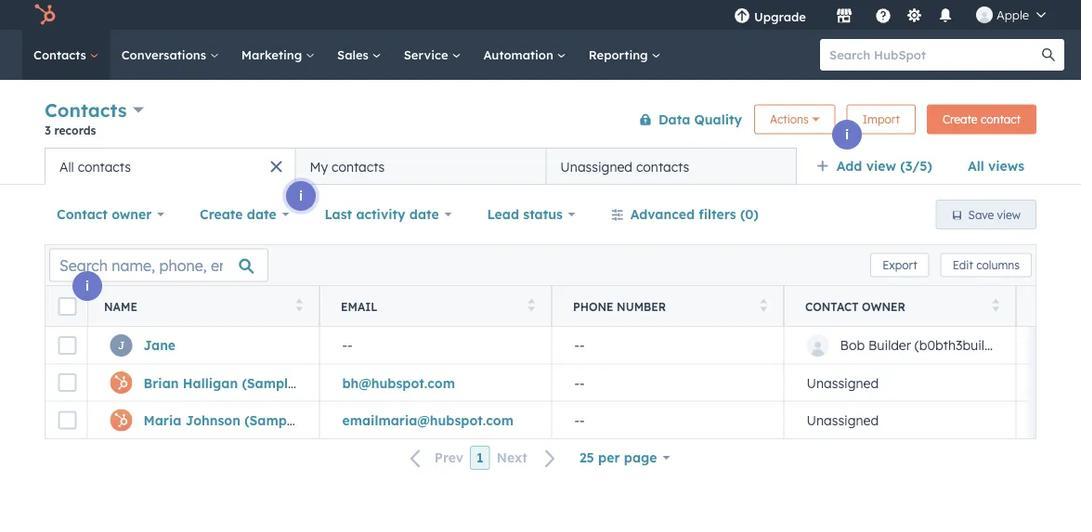 Task type: describe. For each thing, give the bounding box(es) containing it.
data quality button
[[627, 101, 743, 138]]

unassigned contacts
[[561, 158, 690, 175]]

export button
[[871, 253, 930, 277]]

1 button
[[470, 446, 490, 470]]

1 press to sort. element from the left
[[296, 299, 303, 315]]

number
[[617, 300, 666, 314]]

edit columns
[[953, 258, 1020, 272]]

views
[[989, 158, 1025, 174]]

help button
[[868, 0, 900, 30]]

last
[[325, 206, 352, 223]]

actions button
[[755, 105, 836, 134]]

emailmaria@hubspot.com link
[[342, 412, 514, 428]]

automation
[[484, 47, 557, 62]]

maria johnson (sample contact)
[[144, 412, 358, 428]]

advanced filters (0) button
[[599, 196, 771, 233]]

contact) for emailmaria@hubspot.com
[[302, 412, 358, 428]]

contact inside contact owner popup button
[[57, 206, 108, 223]]

next button
[[490, 446, 568, 471]]

save view
[[969, 208, 1021, 222]]

0 horizontal spatial i
[[85, 278, 89, 294]]

2 horizontal spatial i button
[[833, 120, 862, 150]]

press to sort. element for contact owner
[[993, 299, 1000, 315]]

columns
[[977, 258, 1020, 272]]

all for all views
[[968, 158, 985, 174]]

-- button for jane
[[552, 327, 784, 364]]

pagination navigation
[[399, 446, 568, 471]]

my
[[310, 158, 328, 175]]

all for all contacts
[[59, 158, 74, 175]]

25 per page button
[[568, 440, 682, 477]]

bob builder (b0bth3builder2k23@gmail.
[[841, 337, 1082, 354]]

activity
[[356, 206, 406, 223]]

contacts inside 'link'
[[33, 47, 90, 62]]

all contacts
[[59, 158, 131, 175]]

25
[[580, 450, 595, 466]]

all views link
[[956, 148, 1037, 185]]

-- for jane
[[575, 337, 585, 354]]

maria johnson (sample contact) link
[[144, 412, 358, 428]]

(3/5)
[[901, 158, 933, 174]]

-- for maria johnson (sample contact)
[[575, 412, 585, 428]]

1 horizontal spatial i
[[299, 188, 303, 204]]

-- for brian halligan (sample contact)
[[575, 375, 585, 391]]

create date
[[200, 206, 277, 223]]

apple button
[[966, 0, 1058, 30]]

maria
[[144, 412, 182, 428]]

3 records
[[45, 123, 96, 137]]

my contacts button
[[295, 148, 546, 185]]

sales
[[337, 47, 372, 62]]

brian halligan (sample contact)
[[144, 375, 356, 391]]

contact) for bh@hubspot.com
[[300, 375, 356, 391]]

records
[[54, 123, 96, 137]]

bh@hubspot.com link
[[342, 375, 455, 391]]

create date button
[[188, 196, 301, 233]]

service
[[404, 47, 452, 62]]

edit columns button
[[941, 253, 1032, 277]]

service link
[[393, 30, 472, 80]]

unassigned for emailmaria@hubspot.com
[[807, 412, 879, 428]]

prev button
[[399, 446, 470, 471]]

1 vertical spatial i button
[[286, 181, 316, 211]]

name
[[104, 300, 137, 314]]

1 vertical spatial contact
[[806, 300, 859, 314]]

hubspot image
[[33, 4, 56, 26]]

conversations
[[121, 47, 210, 62]]

notifications button
[[930, 0, 962, 30]]

create for create date
[[200, 206, 243, 223]]

status
[[523, 206, 563, 223]]

bh@hubspot.com
[[342, 375, 455, 391]]

1 vertical spatial owner
[[862, 300, 906, 314]]

import
[[863, 112, 900, 126]]

press to sort. element for email
[[528, 299, 535, 315]]

2 press to sort. image from the left
[[761, 299, 768, 312]]

brian
[[144, 375, 179, 391]]

reporting link
[[578, 30, 672, 80]]

settings link
[[903, 5, 926, 25]]

prev
[[435, 450, 464, 466]]

-- button for maria johnson (sample contact)
[[552, 401, 784, 439]]

builder
[[869, 337, 912, 354]]

brian halligan (sample contact) link
[[144, 375, 356, 391]]

contact owner inside popup button
[[57, 206, 152, 223]]

bob
[[841, 337, 865, 354]]

lead status
[[487, 206, 563, 223]]

owner inside popup button
[[112, 206, 152, 223]]

add
[[837, 158, 863, 174]]

last activity date
[[325, 206, 439, 223]]

settings image
[[907, 8, 923, 25]]

contacts link
[[22, 30, 110, 80]]

per
[[599, 450, 620, 466]]

my contacts
[[310, 158, 385, 175]]

all views
[[968, 158, 1025, 174]]

jane
[[144, 337, 176, 354]]

view for save
[[998, 208, 1021, 222]]

date inside last activity date popup button
[[410, 206, 439, 223]]

conversations link
[[110, 30, 230, 80]]

unassigned inside unassigned contacts "button"
[[561, 158, 633, 175]]

3
[[45, 123, 51, 137]]

sales link
[[326, 30, 393, 80]]

search button
[[1033, 39, 1065, 71]]



Task type: locate. For each thing, give the bounding box(es) containing it.
1 vertical spatial view
[[998, 208, 1021, 222]]

2 press to sort. image from the left
[[993, 299, 1000, 312]]

1 horizontal spatial press to sort. image
[[993, 299, 1000, 312]]

lead status button
[[475, 196, 588, 233]]

press to sort. image for email
[[528, 299, 535, 312]]

quality
[[695, 111, 743, 127]]

owner up search name, phone, email addresses, or company search field
[[112, 206, 152, 223]]

1 unassigned button from the top
[[784, 364, 1017, 401]]

2 contacts from the left
[[332, 158, 385, 175]]

Search name, phone, email addresses, or company search field
[[49, 249, 269, 282]]

add view (3/5)
[[837, 158, 933, 174]]

0 horizontal spatial press to sort. image
[[296, 299, 303, 312]]

0 vertical spatial contact owner
[[57, 206, 152, 223]]

press to sort. image down columns
[[993, 299, 1000, 312]]

3 press to sort. element from the left
[[761, 299, 768, 315]]

column header
[[1017, 286, 1082, 327]]

contacts banner
[[45, 95, 1037, 148]]

contact owner button
[[45, 196, 177, 233]]

contacts button
[[45, 97, 144, 124]]

0 vertical spatial owner
[[112, 206, 152, 223]]

contacts right my
[[332, 158, 385, 175]]

press to sort. image for contact owner
[[993, 299, 1000, 312]]

contact) down the bh@hubspot.com
[[302, 412, 358, 428]]

contacts inside "button"
[[637, 158, 690, 175]]

marketplaces button
[[825, 0, 864, 30]]

unassigned button
[[784, 364, 1017, 401], [784, 401, 1017, 439]]

reporting
[[589, 47, 652, 62]]

view for add
[[867, 158, 897, 174]]

view right save
[[998, 208, 1021, 222]]

0 horizontal spatial press to sort. image
[[528, 299, 535, 312]]

contacts up advanced
[[637, 158, 690, 175]]

lead
[[487, 206, 519, 223]]

1 horizontal spatial all
[[968, 158, 985, 174]]

contact owner
[[57, 206, 152, 223], [806, 300, 906, 314]]

menu containing apple
[[721, 0, 1059, 30]]

create left contact
[[943, 112, 978, 126]]

0 horizontal spatial create
[[200, 206, 243, 223]]

view inside popup button
[[867, 158, 897, 174]]

all left views
[[968, 158, 985, 174]]

0 vertical spatial i
[[846, 126, 849, 143]]

contact down 'all contacts' on the left top
[[57, 206, 108, 223]]

1 all from the left
[[968, 158, 985, 174]]

all down 3 records
[[59, 158, 74, 175]]

advanced
[[631, 206, 695, 223]]

view inside button
[[998, 208, 1021, 222]]

1 horizontal spatial press to sort. image
[[761, 299, 768, 312]]

jane link
[[144, 337, 176, 354]]

1 horizontal spatial date
[[410, 206, 439, 223]]

1
[[477, 450, 484, 466]]

(sample down brian halligan (sample contact)
[[245, 412, 298, 428]]

unassigned contacts button
[[546, 148, 797, 185]]

1 vertical spatial i
[[299, 188, 303, 204]]

(sample for halligan
[[242, 375, 296, 391]]

1 vertical spatial contact)
[[302, 412, 358, 428]]

data
[[659, 111, 691, 127]]

0 vertical spatial contacts
[[33, 47, 90, 62]]

(b0bth3builder2k23@gmail.
[[915, 337, 1082, 354]]

press to sort. image
[[296, 299, 303, 312], [761, 299, 768, 312]]

contact up bob
[[806, 300, 859, 314]]

save view button
[[936, 200, 1037, 230]]

--
[[342, 337, 353, 354], [575, 337, 585, 354], [575, 375, 585, 391], [575, 412, 585, 428]]

actions
[[770, 112, 809, 126]]

press to sort. element for phone number
[[761, 299, 768, 315]]

0 horizontal spatial all
[[59, 158, 74, 175]]

menu item
[[820, 0, 823, 30]]

export
[[883, 258, 918, 272]]

owner up builder
[[862, 300, 906, 314]]

emailmaria@hubspot.com button
[[320, 401, 552, 439]]

contacts for my contacts
[[332, 158, 385, 175]]

edit
[[953, 258, 974, 272]]

next
[[497, 450, 528, 466]]

1 horizontal spatial contacts
[[332, 158, 385, 175]]

date right activity on the left top
[[410, 206, 439, 223]]

0 horizontal spatial i button
[[72, 271, 102, 301]]

all inside button
[[59, 158, 74, 175]]

press to sort. image left phone
[[528, 299, 535, 312]]

view
[[867, 158, 897, 174], [998, 208, 1021, 222]]

2 horizontal spatial contacts
[[637, 158, 690, 175]]

i button
[[833, 120, 862, 150], [286, 181, 316, 211], [72, 271, 102, 301]]

0 vertical spatial contact
[[57, 206, 108, 223]]

-
[[342, 337, 348, 354], [348, 337, 353, 354], [575, 337, 580, 354], [580, 337, 585, 354], [575, 375, 580, 391], [580, 375, 585, 391], [575, 412, 580, 428], [580, 412, 585, 428]]

contacts inside popup button
[[45, 99, 127, 122]]

contacts
[[78, 158, 131, 175], [332, 158, 385, 175], [637, 158, 690, 175]]

i
[[846, 126, 849, 143], [299, 188, 303, 204], [85, 278, 89, 294]]

-- button
[[320, 327, 552, 364], [552, 327, 784, 364], [552, 364, 784, 401], [552, 401, 784, 439]]

search image
[[1043, 48, 1056, 61]]

marketing link
[[230, 30, 326, 80]]

page
[[624, 450, 657, 466]]

create inside button
[[943, 112, 978, 126]]

25 per page
[[580, 450, 657, 466]]

email
[[341, 300, 378, 314]]

1 vertical spatial unassigned
[[807, 375, 879, 391]]

date left last at the left top of the page
[[247, 206, 277, 223]]

unassigned button for emailmaria@hubspot.com
[[784, 401, 1017, 439]]

upgrade image
[[734, 8, 751, 25]]

contacts up records
[[45, 99, 127, 122]]

create down all contacts button
[[200, 206, 243, 223]]

owner
[[112, 206, 152, 223], [862, 300, 906, 314]]

import button
[[847, 105, 916, 134]]

3 contacts from the left
[[637, 158, 690, 175]]

bh@hubspot.com button
[[320, 364, 552, 401]]

automation link
[[472, 30, 578, 80]]

phone number
[[573, 300, 666, 314]]

apple
[[997, 7, 1030, 22]]

Search HubSpot search field
[[821, 39, 1048, 71]]

create inside popup button
[[200, 206, 243, 223]]

0 horizontal spatial date
[[247, 206, 277, 223]]

i button up the add
[[833, 120, 862, 150]]

contact owner down 'all contacts' on the left top
[[57, 206, 152, 223]]

contact
[[981, 112, 1021, 126]]

0 horizontal spatial view
[[867, 158, 897, 174]]

create for create contact
[[943, 112, 978, 126]]

0 horizontal spatial contact
[[57, 206, 108, 223]]

bob builder (b0bth3builder2k23@gmail. button
[[784, 327, 1082, 364]]

0 horizontal spatial contacts
[[78, 158, 131, 175]]

-- button for brian halligan (sample contact)
[[552, 364, 784, 401]]

create
[[943, 112, 978, 126], [200, 206, 243, 223]]

i button left name
[[72, 271, 102, 301]]

2 vertical spatial i button
[[72, 271, 102, 301]]

(sample for johnson
[[245, 412, 298, 428]]

2 unassigned button from the top
[[784, 401, 1017, 439]]

filters
[[699, 206, 737, 223]]

1 horizontal spatial contact
[[806, 300, 859, 314]]

contact) down email
[[300, 375, 356, 391]]

press to sort. element
[[296, 299, 303, 315], [528, 299, 535, 315], [761, 299, 768, 315], [993, 299, 1000, 315]]

unassigned button for bh@hubspot.com
[[784, 364, 1017, 401]]

2 horizontal spatial i
[[846, 126, 849, 143]]

contact owner up bob
[[806, 300, 906, 314]]

0 vertical spatial i button
[[833, 120, 862, 150]]

(0)
[[741, 206, 759, 223]]

create contact
[[943, 112, 1021, 126]]

press to sort. image
[[528, 299, 535, 312], [993, 299, 1000, 312]]

marketing
[[241, 47, 306, 62]]

1 horizontal spatial create
[[943, 112, 978, 126]]

2 vertical spatial i
[[85, 278, 89, 294]]

hubspot link
[[22, 4, 70, 26]]

1 press to sort. image from the left
[[296, 299, 303, 312]]

1 horizontal spatial view
[[998, 208, 1021, 222]]

2 press to sort. element from the left
[[528, 299, 535, 315]]

1 contacts from the left
[[78, 158, 131, 175]]

2 date from the left
[[410, 206, 439, 223]]

notifications image
[[938, 8, 954, 25]]

1 date from the left
[[247, 206, 277, 223]]

advanced filters (0)
[[631, 206, 759, 223]]

0 vertical spatial view
[[867, 158, 897, 174]]

add view (3/5) button
[[805, 148, 956, 185]]

view right the add
[[867, 158, 897, 174]]

0 horizontal spatial contact owner
[[57, 206, 152, 223]]

unassigned for bh@hubspot.com
[[807, 375, 879, 391]]

data quality
[[659, 111, 743, 127]]

i button down my
[[286, 181, 316, 211]]

0 vertical spatial create
[[943, 112, 978, 126]]

save
[[969, 208, 995, 222]]

0 horizontal spatial owner
[[112, 206, 152, 223]]

(sample
[[242, 375, 296, 391], [245, 412, 298, 428]]

2 vertical spatial unassigned
[[807, 412, 879, 428]]

contacts down records
[[78, 158, 131, 175]]

date inside create date popup button
[[247, 206, 277, 223]]

1 vertical spatial contacts
[[45, 99, 127, 122]]

phone
[[573, 300, 614, 314]]

all contacts button
[[45, 148, 295, 185]]

1 vertical spatial create
[[200, 206, 243, 223]]

1 vertical spatial contact owner
[[806, 300, 906, 314]]

0 vertical spatial unassigned
[[561, 158, 633, 175]]

contacts down hubspot link at the left top of page
[[33, 47, 90, 62]]

1 press to sort. image from the left
[[528, 299, 535, 312]]

2 all from the left
[[59, 158, 74, 175]]

marketplaces image
[[836, 8, 853, 25]]

help image
[[875, 8, 892, 25]]

contacts for unassigned contacts
[[637, 158, 690, 175]]

create contact button
[[927, 105, 1037, 134]]

0 vertical spatial (sample
[[242, 375, 296, 391]]

1 horizontal spatial owner
[[862, 300, 906, 314]]

halligan
[[183, 375, 238, 391]]

menu
[[721, 0, 1059, 30]]

upgrade
[[754, 9, 807, 24]]

contacts for all contacts
[[78, 158, 131, 175]]

last activity date button
[[313, 196, 464, 233]]

contact)
[[300, 375, 356, 391], [302, 412, 358, 428]]

(sample up maria johnson (sample contact) link
[[242, 375, 296, 391]]

1 vertical spatial (sample
[[245, 412, 298, 428]]

bob builder image
[[977, 7, 993, 23]]

johnson
[[186, 412, 241, 428]]

0 vertical spatial contact)
[[300, 375, 356, 391]]

all
[[968, 158, 985, 174], [59, 158, 74, 175]]

4 press to sort. element from the left
[[993, 299, 1000, 315]]

1 horizontal spatial i button
[[286, 181, 316, 211]]

1 horizontal spatial contact owner
[[806, 300, 906, 314]]



Task type: vqa. For each thing, say whether or not it's contained in the screenshot.
Edit columns button
yes



